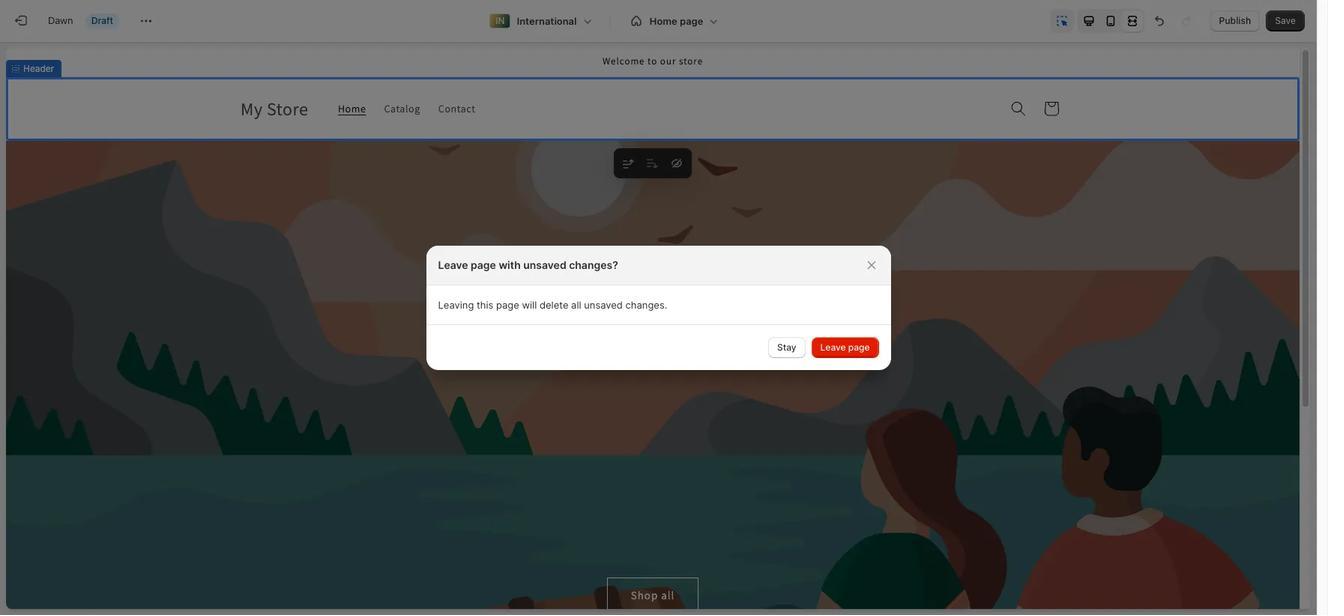 Task type: locate. For each thing, give the bounding box(es) containing it.
stay
[[777, 341, 796, 353]]

page left will
[[496, 299, 519, 311]]

1 horizontal spatial unsaved
[[584, 299, 623, 311]]

leave
[[438, 258, 468, 271], [820, 341, 846, 353]]

leave inside button
[[820, 341, 846, 353]]

unsaved right with at the left top of page
[[523, 258, 566, 271]]

unsaved
[[523, 258, 566, 271], [584, 299, 623, 311]]

leave page button
[[811, 337, 879, 358]]

leave right stay at the bottom of the page
[[820, 341, 846, 353]]

page
[[471, 258, 496, 271], [496, 299, 519, 311], [848, 341, 870, 353]]

0 horizontal spatial leave
[[438, 258, 468, 271]]

0 vertical spatial leave
[[438, 258, 468, 271]]

leave page with unsaved changes?
[[438, 258, 618, 271]]

0 horizontal spatial page
[[471, 258, 496, 271]]

1 horizontal spatial leave
[[820, 341, 846, 353]]

0 vertical spatial page
[[471, 258, 496, 271]]

2 horizontal spatial page
[[848, 341, 870, 353]]

1 vertical spatial leave
[[820, 341, 846, 353]]

changes?
[[569, 258, 618, 271]]

unsaved right all
[[584, 299, 623, 311]]

1 vertical spatial unsaved
[[584, 299, 623, 311]]

0 horizontal spatial unsaved
[[523, 258, 566, 271]]

delete
[[540, 299, 568, 311]]

changes.
[[625, 299, 667, 311]]

page for leave page with unsaved changes?
[[471, 258, 496, 271]]

page for leave page
[[848, 341, 870, 353]]

leave for leave page with unsaved changes?
[[438, 258, 468, 271]]

will
[[522, 299, 537, 311]]

page left with at the left top of page
[[471, 258, 496, 271]]

1 vertical spatial page
[[496, 299, 519, 311]]

page right stay at the bottom of the page
[[848, 341, 870, 353]]

1 horizontal spatial page
[[496, 299, 519, 311]]

leave up the leaving
[[438, 258, 468, 271]]

2 vertical spatial page
[[848, 341, 870, 353]]

page inside button
[[848, 341, 870, 353]]



Task type: vqa. For each thing, say whether or not it's contained in the screenshot.
'unsaved'
yes



Task type: describe. For each thing, give the bounding box(es) containing it.
stay button
[[768, 337, 805, 358]]

leave for leave page
[[820, 341, 846, 353]]

with
[[499, 258, 521, 271]]

leave page
[[820, 341, 870, 353]]

0 vertical spatial unsaved
[[523, 258, 566, 271]]

this
[[477, 299, 493, 311]]

all
[[571, 299, 581, 311]]

leave page with unsaved changes? dialog
[[0, 245, 1317, 370]]

leaving this page will delete all unsaved changes.
[[438, 299, 667, 311]]

leaving
[[438, 299, 474, 311]]



